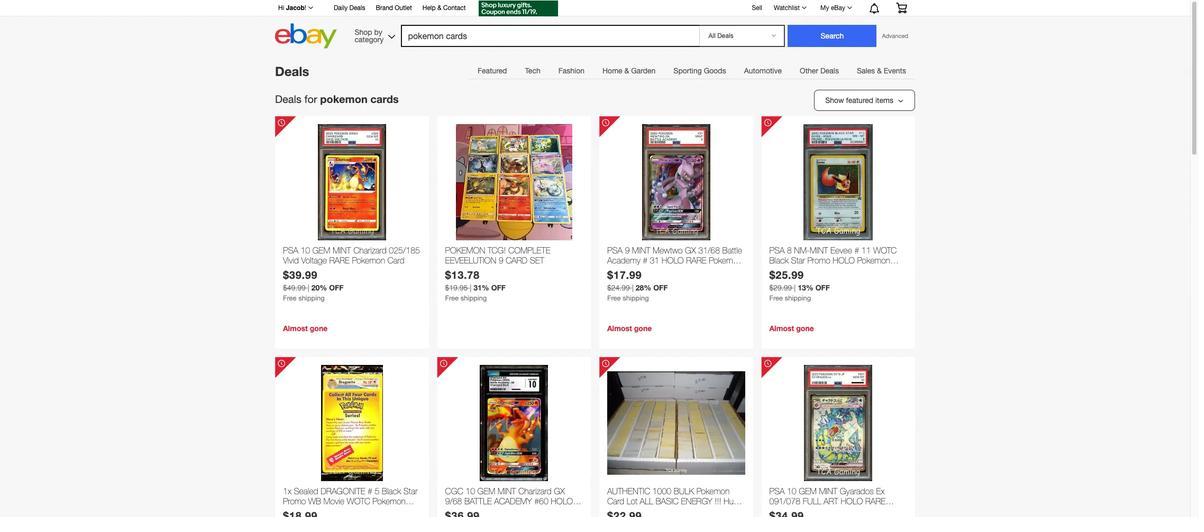 Task type: locate. For each thing, give the bounding box(es) containing it.
psa 10 gem mint charizard 025/185 vivid voltage rare pokemon card link
[[283, 246, 421, 269]]

20%
[[311, 284, 327, 293]]

091/078
[[770, 497, 801, 507]]

1 horizontal spatial wotc
[[874, 246, 897, 256]]

sporting goods link
[[665, 60, 735, 81]]

$13.78
[[445, 269, 480, 282]]

31/68
[[699, 246, 720, 256]]

10 up battle
[[466, 487, 475, 497]]

sell link
[[747, 4, 767, 11]]

psa inside psa 10 gem mint gyarados ex 091/078 full art holo rare japanese pokemon card
[[770, 487, 785, 497]]

9 up academy
[[625, 246, 630, 256]]

shipping inside $25.99 $29.99 | 13% off free shipping
[[785, 295, 811, 303]]

vivid
[[283, 256, 299, 266]]

0 vertical spatial wotc
[[874, 246, 897, 256]]

0 vertical spatial black
[[770, 256, 789, 266]]

black right the 5
[[382, 487, 401, 497]]

10 inside psa 10 gem mint gyarados ex 091/078 full art holo rare japanese pokemon card
[[787, 487, 797, 497]]

& right help at the left of page
[[438, 4, 442, 12]]

psa inside the psa 10 gem mint charizard 025/185 vivid voltage rare pokemon card $39.99 $49.99 | 20% off free shipping
[[283, 246, 298, 256]]

menu bar containing featured
[[469, 60, 915, 81]]

free down $24.99
[[607, 295, 621, 303]]

shop by category button
[[350, 24, 398, 46]]

my ebay
[[821, 4, 845, 12]]

1 horizontal spatial 9
[[625, 246, 630, 256]]

free down $49.99
[[283, 295, 297, 303]]

0 vertical spatial charizard
[[354, 246, 387, 256]]

| left 20%
[[308, 284, 309, 293]]

1 shipping from the left
[[298, 295, 325, 303]]

battle
[[465, 497, 492, 507]]

3 almost gone from the left
[[770, 324, 814, 333]]

4 shipping from the left
[[785, 295, 811, 303]]

psa 10 gem mint gyarados ex 091/078 full art holo rare japanese pokemon card
[[770, 487, 886, 517]]

pokemon tcg! complete eeveelution 9 card set link
[[445, 246, 583, 269]]

rare down 31/68
[[686, 256, 707, 266]]

2 | from the left
[[470, 284, 472, 293]]

1 horizontal spatial promo
[[808, 256, 831, 266]]

psa up academy
[[607, 246, 623, 256]]

shipping down "13%"
[[785, 295, 811, 303]]

1 horizontal spatial gem
[[478, 487, 495, 497]]

garden
[[631, 67, 656, 75]]

3 almost from the left
[[770, 324, 794, 333]]

1 horizontal spatial gx
[[685, 246, 696, 256]]

0 horizontal spatial gx
[[554, 487, 565, 497]]

(yellow)
[[302, 508, 328, 517]]

psa up 091/078
[[770, 487, 785, 497]]

account navigation
[[272, 0, 915, 18]]

tab list
[[469, 60, 915, 81]]

0 vertical spatial promo
[[808, 256, 831, 266]]

menu bar
[[469, 60, 915, 81]]

wotc right 11
[[874, 246, 897, 256]]

1 gone from the left
[[310, 324, 328, 333]]

mint inside cgc 10 gem mint charizard gx 9/68 battle academy #60 holo rare pokemon card
[[498, 487, 516, 497]]

| left 31%
[[470, 284, 472, 293]]

none submit inside shop by category banner
[[788, 25, 877, 47]]

shipping
[[298, 295, 325, 303], [461, 295, 487, 303], [623, 295, 649, 303], [785, 295, 811, 303]]

& right sales
[[877, 67, 882, 75]]

3 | from the left
[[632, 284, 634, 293]]

0 horizontal spatial star
[[404, 487, 418, 497]]

0 vertical spatial #
[[855, 246, 859, 256]]

charizard left 025/185 on the left top of the page
[[354, 246, 387, 256]]

$24.99
[[607, 284, 630, 293]]

psa 9 mint mewtwo gx 31/68 battle academy # 31 holo rare pokemon card
[[607, 246, 742, 276]]

deals inside deals for pokemon cards
[[275, 93, 302, 105]]

off right "13%"
[[816, 284, 830, 293]]

# left 31
[[643, 256, 648, 266]]

8
[[787, 246, 792, 256]]

1 vertical spatial gx
[[554, 487, 565, 497]]

9 inside pokemon tcg! complete eeveelution 9 card set $13.78 $19.95 | 31% off free shipping
[[499, 256, 503, 266]]

1x
[[283, 487, 292, 497]]

holo right #60
[[551, 497, 573, 507]]

card inside cgc 10 gem mint charizard gx 9/68 battle academy #60 holo rare pokemon card
[[503, 508, 521, 517]]

my ebay link
[[815, 2, 857, 14]]

academy
[[494, 497, 532, 507]]

daily deals link
[[334, 3, 365, 14]]

& for contact
[[438, 4, 442, 12]]

holo down gyarados
[[841, 497, 863, 507]]

psa for rare
[[607, 246, 623, 256]]

off right 28%
[[654, 284, 668, 293]]

gem up 'voltage'
[[313, 246, 330, 256]]

daily deals
[[334, 4, 365, 12]]

None submit
[[788, 25, 877, 47]]

off inside pokemon tcg! complete eeveelution 9 card set $13.78 $19.95 | 31% off free shipping
[[491, 284, 506, 293]]

2 horizontal spatial almost gone
[[770, 324, 814, 333]]

0 horizontal spatial wotc
[[347, 497, 370, 507]]

#
[[855, 246, 859, 256], [643, 256, 648, 266], [368, 487, 372, 497]]

show
[[825, 96, 844, 105]]

2 free from the left
[[445, 295, 459, 303]]

3 free from the left
[[607, 295, 621, 303]]

1 vertical spatial promo
[[283, 497, 306, 507]]

2 horizontal spatial gem
[[799, 487, 817, 497]]

almost gone down $29.99
[[770, 324, 814, 333]]

gone for $39.99
[[310, 324, 328, 333]]

$25.99
[[770, 269, 804, 282]]

1 vertical spatial charizard
[[519, 487, 552, 497]]

star right the 5
[[404, 487, 418, 497]]

almost for $25.99
[[770, 324, 794, 333]]

0 vertical spatial gx
[[685, 246, 696, 256]]

0 horizontal spatial charizard
[[354, 246, 387, 256]]

psa inside psa 9 mint mewtwo gx 31/68 battle academy # 31 holo rare pokemon card
[[607, 246, 623, 256]]

rare down the ex
[[865, 497, 886, 507]]

off inside $17.99 $24.99 | 28% off free shipping
[[654, 284, 668, 293]]

shipping down 28%
[[623, 295, 649, 303]]

card inside the psa 10 gem mint charizard 025/185 vivid voltage rare pokemon card $39.99 $49.99 | 20% off free shipping
[[388, 256, 405, 266]]

rare inside psa 9 mint mewtwo gx 31/68 battle academy # 31 holo rare pokemon card
[[686, 256, 707, 266]]

charizard
[[354, 246, 387, 256], [519, 487, 552, 497]]

gone down 20%
[[310, 324, 328, 333]]

025/185
[[389, 246, 420, 256]]

& inside account navigation
[[438, 4, 442, 12]]

gx
[[685, 246, 696, 256], [554, 487, 565, 497]]

0 horizontal spatial black
[[382, 487, 401, 497]]

10 inside cgc 10 gem mint charizard gx 9/68 battle academy #60 holo rare pokemon card
[[466, 487, 475, 497]]

1 almost from the left
[[283, 324, 308, 333]]

star inside 1x sealed dragonite # 5 black star promo wb movie wotc pokemon card (yellow)
[[404, 487, 418, 497]]

holo down mewtwo
[[662, 256, 684, 266]]

deals left the for at the top left
[[275, 93, 302, 105]]

# left 11
[[855, 246, 859, 256]]

0 horizontal spatial 9
[[499, 256, 503, 266]]

28%
[[636, 284, 651, 293]]

my
[[821, 4, 829, 12]]

cgc
[[445, 487, 463, 497]]

almost gone for $39.99
[[283, 324, 328, 333]]

almost gone down $49.99
[[283, 324, 328, 333]]

2 horizontal spatial almost
[[770, 324, 794, 333]]

1 vertical spatial #
[[643, 256, 648, 266]]

& for events
[[877, 67, 882, 75]]

holo
[[662, 256, 684, 266], [833, 256, 855, 266], [551, 497, 573, 507], [841, 497, 863, 507]]

mint inside the psa 10 gem mint charizard 025/185 vivid voltage rare pokemon card $39.99 $49.99 | 20% off free shipping
[[333, 246, 351, 256]]

0 horizontal spatial #
[[368, 487, 372, 497]]

holo down eevee
[[833, 256, 855, 266]]

2 horizontal spatial &
[[877, 67, 882, 75]]

home & garden link
[[594, 60, 665, 81]]

1 horizontal spatial almost
[[607, 324, 632, 333]]

brand outlet
[[376, 4, 412, 12]]

wotc
[[874, 246, 897, 256], [347, 497, 370, 507]]

4 off from the left
[[816, 284, 830, 293]]

star down nm-
[[791, 256, 805, 266]]

gem inside cgc 10 gem mint charizard gx 9/68 battle academy #60 holo rare pokemon card
[[478, 487, 495, 497]]

1 vertical spatial 9
[[499, 256, 503, 266]]

promo down nm-
[[808, 256, 831, 266]]

2 almost from the left
[[607, 324, 632, 333]]

10 for $39.99
[[301, 246, 310, 256]]

| inside the psa 10 gem mint charizard 025/185 vivid voltage rare pokemon card $39.99 $49.99 | 20% off free shipping
[[308, 284, 309, 293]]

sales & events link
[[848, 60, 915, 81]]

rare down '9/68' at the bottom left of the page
[[445, 508, 466, 517]]

holo inside psa 8 nm-mint eevee # 11 wotc black star promo holo pokemon card
[[833, 256, 855, 266]]

mint inside psa 9 mint mewtwo gx 31/68 battle academy # 31 holo rare pokemon card
[[632, 246, 651, 256]]

| left "13%"
[[794, 284, 796, 293]]

charizard for $39.99
[[354, 246, 387, 256]]

gone down 28%
[[634, 324, 652, 333]]

mint inside psa 8 nm-mint eevee # 11 wotc black star promo holo pokemon card
[[810, 246, 828, 256]]

huge
[[724, 497, 743, 507]]

outlet
[[395, 4, 412, 12]]

black down 8
[[770, 256, 789, 266]]

1 horizontal spatial black
[[770, 256, 789, 266]]

charizard inside cgc 10 gem mint charizard gx 9/68 battle academy #60 holo rare pokemon card
[[519, 487, 552, 497]]

by
[[374, 28, 382, 36]]

psa for $39.99
[[283, 246, 298, 256]]

deals right daily
[[349, 4, 365, 12]]

mint for $39.99
[[333, 246, 351, 256]]

1 horizontal spatial 10
[[466, 487, 475, 497]]

mint for japanese
[[819, 487, 838, 497]]

card
[[506, 256, 528, 266]]

2 horizontal spatial 10
[[787, 487, 797, 497]]

psa up the vivid
[[283, 246, 298, 256]]

star inside psa 8 nm-mint eevee # 11 wotc black star promo holo pokemon card
[[791, 256, 805, 266]]

shipping down 20%
[[298, 295, 325, 303]]

almost down $24.99
[[607, 324, 632, 333]]

jacob
[[286, 4, 305, 12]]

holo inside psa 10 gem mint gyarados ex 091/078 full art holo rare japanese pokemon card
[[841, 497, 863, 507]]

gone
[[310, 324, 328, 333], [634, 324, 652, 333], [796, 324, 814, 333]]

1 horizontal spatial gone
[[634, 324, 652, 333]]

2 almost gone from the left
[[607, 324, 652, 333]]

4 | from the left
[[794, 284, 796, 293]]

psa inside psa 8 nm-mint eevee # 11 wotc black star promo holo pokemon card
[[770, 246, 785, 256]]

pokemon
[[352, 256, 385, 266], [709, 256, 742, 266], [857, 256, 891, 266], [697, 487, 730, 497], [373, 497, 406, 507], [468, 508, 501, 517], [806, 508, 840, 517]]

almost down $49.99
[[283, 324, 308, 333]]

0 horizontal spatial gone
[[310, 324, 328, 333]]

rare inside cgc 10 gem mint charizard gx 9/68 battle academy #60 holo rare pokemon card
[[445, 508, 466, 517]]

| left 28%
[[632, 284, 634, 293]]

advanced link
[[877, 25, 914, 47]]

hi jacob !
[[278, 4, 306, 12]]

rare inside the psa 10 gem mint charizard 025/185 vivid voltage rare pokemon card $39.99 $49.99 | 20% off free shipping
[[329, 256, 350, 266]]

goods
[[704, 67, 726, 75]]

psa for japanese
[[770, 487, 785, 497]]

deals for pokemon cards
[[275, 93, 399, 105]]

star
[[791, 256, 805, 266], [404, 487, 418, 497]]

1 vertical spatial star
[[404, 487, 418, 497]]

rare
[[329, 256, 350, 266], [686, 256, 707, 266], [865, 497, 886, 507], [445, 508, 466, 517]]

battle
[[723, 246, 742, 256]]

mint inside psa 10 gem mint gyarados ex 091/078 full art holo rare japanese pokemon card
[[819, 487, 838, 497]]

deals
[[349, 4, 365, 12], [275, 64, 309, 79], [821, 67, 839, 75], [275, 93, 302, 105]]

pokemon inside psa 8 nm-mint eevee # 11 wotc black star promo holo pokemon card
[[857, 256, 891, 266]]

1 | from the left
[[308, 284, 309, 293]]

almost gone for $17.99
[[607, 324, 652, 333]]

1 horizontal spatial star
[[791, 256, 805, 266]]

almost gone down $24.99
[[607, 324, 652, 333]]

sealed
[[294, 487, 318, 497]]

gem inside psa 10 gem mint gyarados ex 091/078 full art holo rare japanese pokemon card
[[799, 487, 817, 497]]

$17.99 $24.99 | 28% off free shipping
[[607, 269, 668, 303]]

shipping inside the psa 10 gem mint charizard 025/185 vivid voltage rare pokemon card $39.99 $49.99 | 20% off free shipping
[[298, 295, 325, 303]]

tech link
[[516, 60, 550, 81]]

gone for $17.99
[[634, 324, 652, 333]]

holo inside cgc 10 gem mint charizard gx 9/68 battle academy #60 holo rare pokemon card
[[551, 497, 573, 507]]

almost down $29.99
[[770, 324, 794, 333]]

0 vertical spatial star
[[791, 256, 805, 266]]

2 gone from the left
[[634, 324, 652, 333]]

card inside psa 8 nm-mint eevee # 11 wotc black star promo holo pokemon card
[[770, 266, 787, 276]]

& right the 'home'
[[625, 67, 629, 75]]

10 up 'voltage'
[[301, 246, 310, 256]]

1 horizontal spatial &
[[625, 67, 629, 75]]

gem inside the psa 10 gem mint charizard 025/185 vivid voltage rare pokemon card $39.99 $49.99 | 20% off free shipping
[[313, 246, 330, 256]]

psa left 8
[[770, 246, 785, 256]]

advanced
[[882, 33, 908, 39]]

rare right 'voltage'
[[329, 256, 350, 266]]

4 free from the left
[[770, 295, 783, 303]]

sales & events
[[857, 67, 906, 75]]

# inside psa 8 nm-mint eevee # 11 wotc black star promo holo pokemon card
[[855, 246, 859, 256]]

deals link
[[275, 64, 309, 79]]

off right 31%
[[491, 284, 506, 293]]

promo
[[808, 256, 831, 266], [283, 497, 306, 507]]

free inside $25.99 $29.99 | 13% off free shipping
[[770, 295, 783, 303]]

pokemon inside 1x sealed dragonite # 5 black star promo wb movie wotc pokemon card (yellow)
[[373, 497, 406, 507]]

0 horizontal spatial gem
[[313, 246, 330, 256]]

1 off from the left
[[329, 284, 344, 293]]

gem up battle
[[478, 487, 495, 497]]

1 free from the left
[[283, 295, 297, 303]]

5
[[375, 487, 380, 497]]

wotc down the "dragonite"
[[347, 497, 370, 507]]

academy
[[607, 256, 641, 266]]

# left the 5
[[368, 487, 372, 497]]

deals right the other
[[821, 67, 839, 75]]

featured
[[846, 96, 874, 105]]

gone for $25.99
[[796, 324, 814, 333]]

2 horizontal spatial gone
[[796, 324, 814, 333]]

charizard up #60
[[519, 487, 552, 497]]

promo down 1x
[[283, 497, 306, 507]]

9 down tcg!
[[499, 256, 503, 266]]

| inside $17.99 $24.99 | 28% off free shipping
[[632, 284, 634, 293]]

0 horizontal spatial almost gone
[[283, 324, 328, 333]]

shop by category banner
[[272, 0, 915, 51]]

card inside the authentic 1000 bulk pokemon card lot all basic energy !!! huge near mint
[[607, 497, 624, 507]]

free down $29.99
[[770, 295, 783, 303]]

wb
[[308, 497, 321, 507]]

psa 8 nm-mint eevee # 11 wotc black star promo holo pokemon card
[[770, 246, 897, 276]]

card inside 1x sealed dragonite # 5 black star promo wb movie wotc pokemon card (yellow)
[[283, 508, 300, 517]]

0 horizontal spatial &
[[438, 4, 442, 12]]

1 horizontal spatial almost gone
[[607, 324, 652, 333]]

off right 20%
[[329, 284, 344, 293]]

2 vertical spatial #
[[368, 487, 372, 497]]

gx inside psa 9 mint mewtwo gx 31/68 battle academy # 31 holo rare pokemon card
[[685, 246, 696, 256]]

1 horizontal spatial charizard
[[519, 487, 552, 497]]

3 shipping from the left
[[623, 295, 649, 303]]

gone down "13%"
[[796, 324, 814, 333]]

1 horizontal spatial #
[[643, 256, 648, 266]]

1000
[[653, 487, 672, 497]]

mint inside the authentic 1000 bulk pokemon card lot all basic energy !!! huge near mint
[[631, 508, 649, 517]]

home & garden
[[603, 67, 656, 75]]

gx inside cgc 10 gem mint charizard gx 9/68 battle academy #60 holo rare pokemon card
[[554, 487, 565, 497]]

1 almost gone from the left
[[283, 324, 328, 333]]

2 shipping from the left
[[461, 295, 487, 303]]

for
[[305, 93, 317, 105]]

free down the $19.95
[[445, 295, 459, 303]]

charizard inside the psa 10 gem mint charizard 025/185 vivid voltage rare pokemon card $39.99 $49.99 | 20% off free shipping
[[354, 246, 387, 256]]

psa
[[283, 246, 298, 256], [607, 246, 623, 256], [770, 246, 785, 256], [770, 487, 785, 497]]

art
[[824, 497, 839, 507]]

home
[[603, 67, 623, 75]]

2 horizontal spatial #
[[855, 246, 859, 256]]

0 horizontal spatial almost
[[283, 324, 308, 333]]

1 vertical spatial black
[[382, 487, 401, 497]]

3 off from the left
[[654, 284, 668, 293]]

$25.99 $29.99 | 13% off free shipping
[[770, 269, 830, 303]]

gem up full
[[799, 487, 817, 497]]

pokemon
[[320, 93, 368, 105]]

2 off from the left
[[491, 284, 506, 293]]

3 gone from the left
[[796, 324, 814, 333]]

0 horizontal spatial promo
[[283, 497, 306, 507]]

10 up 091/078
[[787, 487, 797, 497]]

0 vertical spatial 9
[[625, 246, 630, 256]]

almost gone for $25.99
[[770, 324, 814, 333]]

10 inside the psa 10 gem mint charizard 025/185 vivid voltage rare pokemon card $39.99 $49.99 | 20% off free shipping
[[301, 246, 310, 256]]

0 horizontal spatial 10
[[301, 246, 310, 256]]

shipping down 31%
[[461, 295, 487, 303]]

1 vertical spatial wotc
[[347, 497, 370, 507]]



Task type: vqa. For each thing, say whether or not it's contained in the screenshot.
bottom the Earrings
no



Task type: describe. For each thing, give the bounding box(es) containing it.
events
[[884, 67, 906, 75]]

rare inside psa 10 gem mint gyarados ex 091/078 full art holo rare japanese pokemon card
[[865, 497, 886, 507]]

wotc inside 1x sealed dragonite # 5 black star promo wb movie wotc pokemon card (yellow)
[[347, 497, 370, 507]]

other deals link
[[791, 60, 848, 81]]

pokemon inside the psa 10 gem mint charizard 025/185 vivid voltage rare pokemon card $39.99 $49.99 | 20% off free shipping
[[352, 256, 385, 266]]

deals up the for at the top left
[[275, 64, 309, 79]]

help & contact link
[[423, 3, 466, 14]]

13%
[[798, 284, 814, 293]]

automotive
[[744, 67, 782, 75]]

10 for rare
[[466, 487, 475, 497]]

#60
[[534, 497, 549, 507]]

deals inside "link"
[[349, 4, 365, 12]]

all
[[640, 497, 653, 507]]

almost for $39.99
[[283, 324, 308, 333]]

full
[[803, 497, 821, 507]]

almost for $17.99
[[607, 324, 632, 333]]

show featured items button
[[814, 90, 915, 111]]

off inside $25.99 $29.99 | 13% off free shipping
[[816, 284, 830, 293]]

wotc inside psa 8 nm-mint eevee # 11 wotc black star promo holo pokemon card
[[874, 246, 897, 256]]

your shopping cart image
[[896, 3, 908, 13]]

automotive link
[[735, 60, 791, 81]]

other
[[800, 67, 819, 75]]

sporting
[[674, 67, 702, 75]]

pokemon inside psa 10 gem mint gyarados ex 091/078 full art holo rare japanese pokemon card
[[806, 508, 840, 517]]

$17.99
[[607, 269, 642, 282]]

complete
[[508, 246, 551, 256]]

sales
[[857, 67, 875, 75]]

japanese
[[770, 508, 804, 517]]

brand outlet link
[[376, 3, 412, 14]]

$29.99
[[770, 284, 792, 293]]

promo inside psa 8 nm-mint eevee # 11 wotc black star promo holo pokemon card
[[808, 256, 831, 266]]

ebay
[[831, 4, 845, 12]]

off inside the psa 10 gem mint charizard 025/185 vivid voltage rare pokemon card $39.99 $49.99 | 20% off free shipping
[[329, 284, 344, 293]]

9/68
[[445, 497, 462, 507]]

pokemon tcg! complete eeveelution 9 card set $13.78 $19.95 | 31% off free shipping
[[445, 246, 551, 303]]

tech
[[525, 67, 541, 75]]

mint for rare
[[498, 487, 516, 497]]

cards
[[371, 93, 399, 105]]

charizard for rare
[[519, 487, 552, 497]]

sporting goods
[[674, 67, 726, 75]]

11
[[862, 246, 871, 256]]

gyarados
[[840, 487, 874, 497]]

shop
[[355, 28, 372, 36]]

# inside psa 9 mint mewtwo gx 31/68 battle academy # 31 holo rare pokemon card
[[643, 256, 648, 266]]

psa 9 mint mewtwo gx 31/68 battle academy # 31 holo rare pokemon card link
[[607, 246, 745, 276]]

9 inside psa 9 mint mewtwo gx 31/68 battle academy # 31 holo rare pokemon card
[[625, 246, 630, 256]]

mewtwo
[[653, 246, 683, 256]]

!!!
[[715, 497, 721, 507]]

help
[[423, 4, 436, 12]]

holo inside psa 9 mint mewtwo gx 31/68 battle academy # 31 holo rare pokemon card
[[662, 256, 684, 266]]

brand
[[376, 4, 393, 12]]

| inside pokemon tcg! complete eeveelution 9 card set $13.78 $19.95 | 31% off free shipping
[[470, 284, 472, 293]]

mint for holo
[[810, 246, 828, 256]]

lot
[[627, 497, 638, 507]]

promo inside 1x sealed dragonite # 5 black star promo wb movie wotc pokemon card (yellow)
[[283, 497, 306, 507]]

bulk
[[674, 487, 694, 497]]

basic
[[656, 497, 679, 507]]

watchlist
[[774, 4, 800, 12]]

gem for $39.99
[[313, 246, 330, 256]]

free inside the psa 10 gem mint charizard 025/185 vivid voltage rare pokemon card $39.99 $49.99 | 20% off free shipping
[[283, 295, 297, 303]]

watchlist link
[[768, 2, 812, 14]]

| inside $25.99 $29.99 | 13% off free shipping
[[794, 284, 796, 293]]

& for garden
[[625, 67, 629, 75]]

fashion
[[559, 67, 585, 75]]

movie
[[324, 497, 345, 507]]

set
[[530, 256, 544, 266]]

featured link
[[469, 60, 516, 81]]

card inside psa 10 gem mint gyarados ex 091/078 full art holo rare japanese pokemon card
[[842, 508, 859, 517]]

pokemon
[[445, 246, 485, 256]]

energy
[[681, 497, 713, 507]]

free inside pokemon tcg! complete eeveelution 9 card set $13.78 $19.95 | 31% off free shipping
[[445, 295, 459, 303]]

$19.95
[[445, 284, 468, 293]]

card inside psa 9 mint mewtwo gx 31/68 battle academy # 31 holo rare pokemon card
[[607, 266, 624, 276]]

gem for rare
[[478, 487, 495, 497]]

fashion link
[[550, 60, 594, 81]]

$49.99
[[283, 284, 306, 293]]

pokemon inside cgc 10 gem mint charizard gx 9/68 battle academy #60 holo rare pokemon card
[[468, 508, 501, 517]]

1x sealed dragonite # 5 black star promo wb movie wotc pokemon card (yellow) link
[[283, 487, 421, 517]]

tcg!
[[488, 246, 506, 256]]

black inside 1x sealed dragonite # 5 black star promo wb movie wotc pokemon card (yellow)
[[382, 487, 401, 497]]

eevee
[[831, 246, 852, 256]]

31
[[650, 256, 659, 266]]

shipping inside $17.99 $24.99 | 28% off free shipping
[[623, 295, 649, 303]]

tab list containing featured
[[469, 60, 915, 81]]

shipping inside pokemon tcg! complete eeveelution 9 card set $13.78 $19.95 | 31% off free shipping
[[461, 295, 487, 303]]

items
[[876, 96, 894, 105]]

shop by category
[[355, 28, 384, 44]]

cgc 10 gem mint charizard gx 9/68 battle academy #60 holo rare pokemon card
[[445, 487, 573, 517]]

1x sealed dragonite # 5 black star promo wb movie wotc pokemon card (yellow)
[[283, 487, 418, 517]]

!
[[305, 4, 306, 12]]

black inside psa 8 nm-mint eevee # 11 wotc black star promo holo pokemon card
[[770, 256, 789, 266]]

help & contact
[[423, 4, 466, 12]]

deals inside 'link'
[[821, 67, 839, 75]]

other deals
[[800, 67, 839, 75]]

authentic 1000 bulk pokemon card lot all basic energy !!! huge near mint link
[[607, 487, 745, 517]]

pokemon inside the authentic 1000 bulk pokemon card lot all basic energy !!! huge near mint
[[697, 487, 730, 497]]

near
[[607, 508, 628, 517]]

psa for holo
[[770, 246, 785, 256]]

dragonite
[[321, 487, 365, 497]]

eeveelution
[[445, 256, 496, 266]]

psa 10 gem mint gyarados ex 091/078 full art holo rare japanese pokemon card link
[[770, 487, 907, 517]]

gem for japanese
[[799, 487, 817, 497]]

10 for japanese
[[787, 487, 797, 497]]

free inside $17.99 $24.99 | 28% off free shipping
[[607, 295, 621, 303]]

# inside 1x sealed dragonite # 5 black star promo wb movie wotc pokemon card (yellow)
[[368, 487, 372, 497]]

pokemon inside psa 9 mint mewtwo gx 31/68 battle academy # 31 holo rare pokemon card
[[709, 256, 742, 266]]

show featured items
[[825, 96, 894, 105]]

contact
[[443, 4, 466, 12]]

authentic 1000 bulk pokemon card lot all basic energy !!! huge near mint
[[607, 487, 743, 517]]

get the coupon image
[[479, 1, 558, 16]]

psa 8 nm-mint eevee # 11 wotc black star promo holo pokemon card link
[[770, 246, 907, 276]]

31%
[[474, 284, 489, 293]]

daily
[[334, 4, 348, 12]]

Search for anything text field
[[403, 26, 698, 46]]

authentic
[[607, 487, 650, 497]]

nm-
[[794, 246, 810, 256]]



